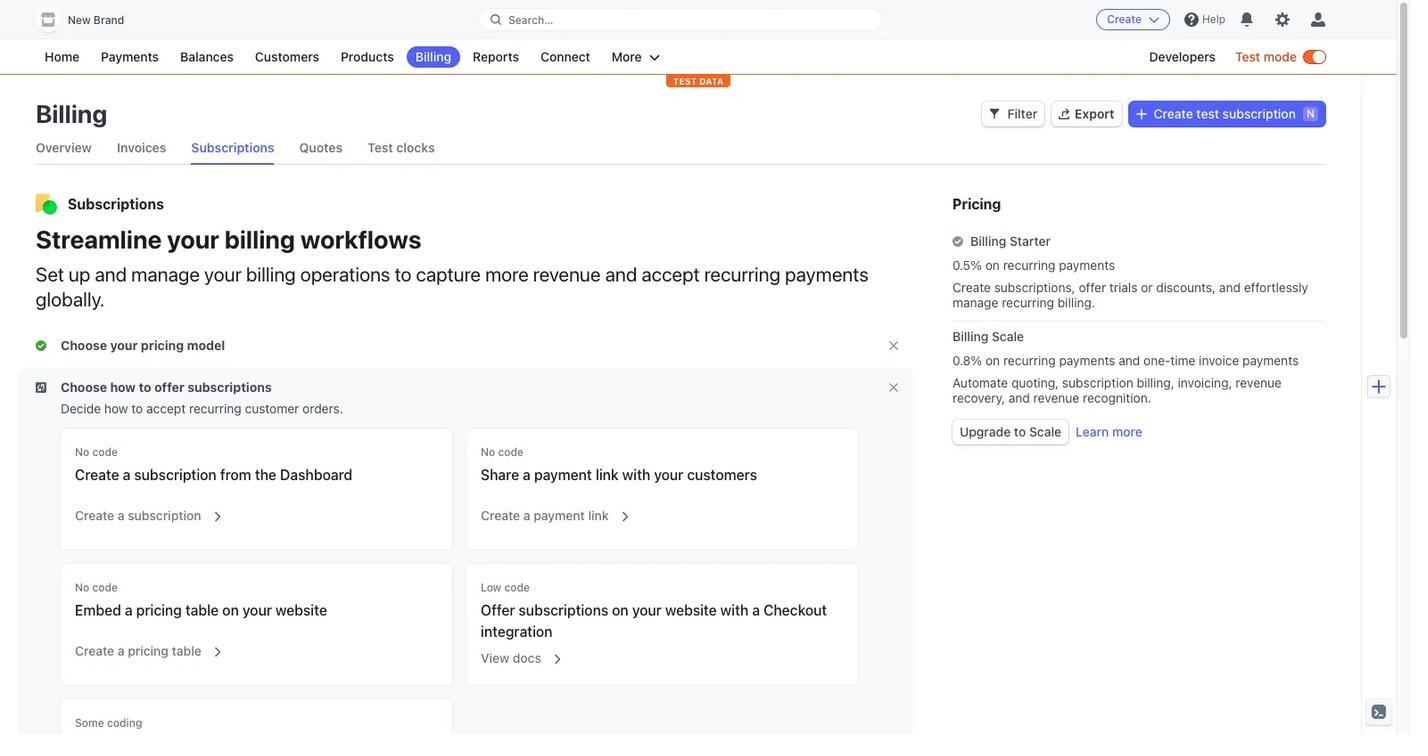 Task type: vqa. For each thing, say whether or not it's contained in the screenshot.
Search…
yes



Task type: describe. For each thing, give the bounding box(es) containing it.
data
[[699, 76, 724, 87]]

billing starter
[[970, 234, 1051, 249]]

low code offer subscriptions on your website with a checkout integration
[[481, 582, 827, 640]]

billing left the 'reports' at the left top of page
[[415, 49, 451, 64]]

more
[[612, 49, 642, 64]]

reports
[[473, 49, 519, 64]]

from
[[220, 467, 251, 483]]

create a payment link button
[[470, 497, 631, 529]]

mode
[[1264, 49, 1297, 64]]

the
[[255, 467, 276, 483]]

link inside create a payment link button
[[588, 508, 609, 524]]

a inside button
[[118, 644, 124, 659]]

balances
[[180, 49, 234, 64]]

developers link
[[1140, 46, 1225, 68]]

Search… search field
[[480, 8, 881, 31]]

balances link
[[171, 46, 243, 68]]

learn more link
[[1076, 424, 1142, 441]]

how for decide
[[104, 401, 128, 417]]

1 vertical spatial accept
[[146, 401, 186, 417]]

payments inside 0.5% on recurring payments create subscriptions, offer trials or discounts, and effortlessly manage recurring billing.
[[1059, 258, 1115, 273]]

integration
[[481, 624, 553, 640]]

more inside 'streamline your billing workflows set up and manage your billing operations to capture more revenue and accept recurring payments globally.'
[[485, 263, 529, 286]]

subscriptions,
[[994, 280, 1075, 295]]

invoices
[[117, 140, 166, 155]]

new brand
[[68, 13, 124, 27]]

filter
[[1007, 106, 1037, 121]]

0.8%
[[953, 353, 982, 368]]

code for share
[[498, 446, 524, 459]]

set
[[36, 263, 64, 286]]

n
[[1307, 107, 1315, 120]]

code for create
[[92, 446, 118, 459]]

code for embed
[[92, 582, 118, 595]]

test for test clocks
[[368, 140, 393, 155]]

create a subscription
[[75, 508, 201, 524]]

tab list containing overview
[[36, 132, 1325, 165]]

revenue inside 'streamline your billing workflows set up and manage your billing operations to capture more revenue and accept recurring payments globally.'
[[533, 263, 601, 286]]

choose for choose how to offer subscriptions
[[61, 380, 107, 395]]

brand
[[94, 13, 124, 27]]

a inside low code offer subscriptions on your website with a checkout integration
[[752, 603, 760, 619]]

payment inside no code share a payment link with your customers
[[534, 467, 592, 483]]

create inside 0.5% on recurring payments create subscriptions, offer trials or discounts, and effortlessly manage recurring billing.
[[953, 280, 991, 295]]

docs
[[513, 651, 541, 666]]

some
[[75, 717, 104, 730]]

quotes link
[[299, 132, 343, 164]]

0.5%
[[953, 258, 982, 273]]

create a pricing table button
[[64, 632, 224, 664]]

test clocks
[[368, 140, 435, 155]]

create a subscription button
[[64, 497, 223, 529]]

decide
[[61, 401, 101, 417]]

effortlessly
[[1244, 280, 1308, 295]]

choose your pricing model button
[[36, 337, 229, 355]]

home
[[45, 49, 79, 64]]

to inside the 'choose how to offer subscriptions' "dropdown button"
[[139, 380, 151, 395]]

choose for choose your pricing model
[[61, 338, 107, 353]]

create inside no code create a subscription from the dashboard
[[75, 467, 119, 483]]

billing scale 0.8% on recurring payments and one-time invoice payments automate quoting, subscription billing, invoicing, revenue recovery, and revenue recognition.
[[953, 329, 1299, 406]]

model
[[187, 338, 225, 353]]

capture
[[416, 263, 481, 286]]

1 vertical spatial billing
[[246, 263, 296, 286]]

no for share a payment link with your customers
[[481, 446, 495, 459]]

billing inside billing scale 0.8% on recurring payments and one-time invoice payments automate quoting, subscription billing, invoicing, revenue recovery, and revenue recognition.
[[953, 329, 989, 344]]

share
[[481, 467, 519, 483]]

0 vertical spatial subscriptions
[[191, 140, 274, 155]]

table inside the no code embed a pricing table on your website
[[185, 603, 219, 619]]

pricing
[[953, 196, 1001, 212]]

on inside low code offer subscriptions on your website with a checkout integration
[[612, 603, 629, 619]]

workflows
[[300, 225, 421, 254]]

to down the 'choose how to offer subscriptions' "dropdown button"
[[131, 401, 143, 417]]

help
[[1202, 12, 1225, 26]]

offer
[[481, 603, 515, 619]]

dashboard
[[280, 467, 352, 483]]

operations
[[300, 263, 390, 286]]

up
[[69, 263, 90, 286]]

test for test mode
[[1235, 49, 1260, 64]]

2 horizontal spatial revenue
[[1236, 375, 1282, 391]]

create test subscription
[[1154, 106, 1296, 121]]

invoice
[[1199, 353, 1239, 368]]

on inside billing scale 0.8% on recurring payments and one-time invoice payments automate quoting, subscription billing, invoicing, revenue recovery, and revenue recognition.
[[986, 353, 1000, 368]]

view
[[481, 651, 509, 666]]

create a pricing table
[[75, 644, 201, 659]]

to inside upgrade to scale 'link'
[[1014, 425, 1026, 440]]

create for create
[[1107, 12, 1142, 26]]

view docs
[[481, 651, 541, 666]]

overview
[[36, 140, 92, 155]]

invoicing,
[[1178, 375, 1232, 391]]

coding
[[107, 717, 142, 730]]

test clocks link
[[368, 132, 435, 164]]

one-
[[1144, 353, 1170, 368]]

more inside learn more link
[[1112, 425, 1142, 440]]

streamline your billing workflows set up and manage your billing operations to capture more revenue and accept recurring payments globally.
[[36, 225, 869, 311]]

no code embed a pricing table on your website
[[75, 582, 327, 619]]

low
[[481, 582, 501, 595]]

subscription right test
[[1223, 106, 1296, 121]]

subscriptions link
[[191, 132, 274, 164]]

trials
[[1109, 280, 1138, 295]]

payments link
[[92, 46, 168, 68]]

0 vertical spatial billing
[[224, 225, 295, 254]]

upgrade
[[960, 425, 1011, 440]]

test data
[[673, 76, 724, 87]]

0.5% on recurring payments create subscriptions, offer trials or discounts, and effortlessly manage recurring billing.
[[953, 258, 1308, 310]]

2 horizontal spatial svg image
[[1136, 109, 1147, 120]]

new
[[68, 13, 91, 27]]

reports link
[[464, 46, 528, 68]]

create a payment link
[[481, 508, 609, 524]]

choose your pricing model
[[61, 338, 225, 353]]

products
[[341, 49, 394, 64]]

manage inside 'streamline your billing workflows set up and manage your billing operations to capture more revenue and accept recurring payments globally.'
[[131, 263, 200, 286]]

search…
[[508, 13, 554, 26]]

recurring inside 'streamline your billing workflows set up and manage your billing operations to capture more revenue and accept recurring payments globally.'
[[704, 263, 780, 286]]

pricing for model
[[141, 338, 184, 353]]

quotes
[[299, 140, 343, 155]]

recurring inside billing scale 0.8% on recurring payments and one-time invoice payments automate quoting, subscription billing, invoicing, revenue recovery, and revenue recognition.
[[1003, 353, 1056, 368]]



Task type: locate. For each thing, give the bounding box(es) containing it.
scale left learn
[[1029, 425, 1061, 440]]

1 vertical spatial subscriptions
[[68, 196, 164, 212]]

pricing for table
[[128, 644, 169, 659]]

choose how to offer subscriptions button
[[36, 379, 275, 397]]

create inside create a payment link button
[[481, 508, 520, 524]]

manage up choose your pricing model
[[131, 263, 200, 286]]

manage
[[131, 263, 200, 286], [953, 295, 998, 310]]

test
[[1196, 106, 1219, 121]]

svg image for filter
[[990, 109, 1000, 120]]

code
[[92, 446, 118, 459], [498, 446, 524, 459], [92, 582, 118, 595], [504, 582, 530, 595]]

payment inside button
[[534, 508, 585, 524]]

2 vertical spatial pricing
[[128, 644, 169, 659]]

1 vertical spatial choose
[[61, 380, 107, 395]]

0 vertical spatial manage
[[131, 263, 200, 286]]

0 horizontal spatial more
[[485, 263, 529, 286]]

link down no code share a payment link with your customers
[[588, 508, 609, 524]]

0 vertical spatial with
[[622, 467, 650, 483]]

billing up 0.5%
[[970, 234, 1006, 249]]

0 vertical spatial how
[[110, 380, 136, 395]]

0 horizontal spatial accept
[[146, 401, 186, 417]]

code up embed
[[92, 582, 118, 595]]

1 vertical spatial more
[[1112, 425, 1142, 440]]

1 horizontal spatial manage
[[953, 295, 998, 310]]

code for offer
[[504, 582, 530, 595]]

subscription up learn
[[1062, 375, 1133, 391]]

table
[[185, 603, 219, 619], [172, 644, 201, 659]]

1 vertical spatial table
[[172, 644, 201, 659]]

1 horizontal spatial offer
[[1079, 280, 1106, 295]]

1 horizontal spatial more
[[1112, 425, 1142, 440]]

a inside no code share a payment link with your customers
[[523, 467, 531, 483]]

invoices link
[[117, 132, 166, 164]]

clocks
[[396, 140, 435, 155]]

subscriptions inside low code offer subscriptions on your website with a checkout integration
[[519, 603, 608, 619]]

1 vertical spatial link
[[588, 508, 609, 524]]

offer inside 0.5% on recurring payments create subscriptions, offer trials or discounts, and effortlessly manage recurring billing.
[[1079, 280, 1106, 295]]

revenue
[[533, 263, 601, 286], [1236, 375, 1282, 391], [1033, 391, 1079, 406]]

svg image
[[36, 341, 46, 351]]

billing
[[224, 225, 295, 254], [246, 263, 296, 286]]

test left clocks
[[368, 140, 393, 155]]

test mode
[[1235, 49, 1297, 64]]

with left customers
[[622, 467, 650, 483]]

test left mode
[[1235, 49, 1260, 64]]

0 vertical spatial test
[[1235, 49, 1260, 64]]

0 horizontal spatial subscriptions
[[68, 196, 164, 212]]

your inside dropdown button
[[110, 338, 138, 353]]

website inside low code offer subscriptions on your website with a checkout integration
[[665, 603, 717, 619]]

svg image right export
[[1136, 109, 1147, 120]]

developers
[[1149, 49, 1216, 64]]

create inside 'create a pricing table' button
[[75, 644, 114, 659]]

Search… text field
[[480, 8, 881, 31]]

subscription inside no code create a subscription from the dashboard
[[134, 467, 217, 483]]

manage down 0.5%
[[953, 295, 998, 310]]

1 vertical spatial scale
[[1029, 425, 1061, 440]]

subscriptions up "streamline"
[[68, 196, 164, 212]]

choose right svg image
[[61, 338, 107, 353]]

subscription up create a subscription button
[[134, 467, 217, 483]]

payment up create a payment link button
[[534, 467, 592, 483]]

svg image inside the 'choose how to offer subscriptions' "dropdown button"
[[36, 383, 46, 393]]

scale inside 'link'
[[1029, 425, 1061, 440]]

0 horizontal spatial test
[[368, 140, 393, 155]]

0 horizontal spatial with
[[622, 467, 650, 483]]

connect
[[540, 49, 590, 64]]

subscription inside billing scale 0.8% on recurring payments and one-time invoice payments automate quoting, subscription billing, invoicing, revenue recovery, and revenue recognition.
[[1062, 375, 1133, 391]]

2 payment from the top
[[534, 508, 585, 524]]

0 horizontal spatial manage
[[131, 263, 200, 286]]

link up create a payment link button
[[596, 467, 619, 483]]

recovery,
[[953, 391, 1005, 406]]

more
[[485, 263, 529, 286], [1112, 425, 1142, 440]]

1 payment from the top
[[534, 467, 592, 483]]

manage inside 0.5% on recurring payments create subscriptions, offer trials or discounts, and effortlessly manage recurring billing.
[[953, 295, 998, 310]]

help button
[[1177, 5, 1233, 34]]

link
[[596, 467, 619, 483], [588, 508, 609, 524]]

how right the decide in the left of the page
[[104, 401, 128, 417]]

pricing inside button
[[128, 644, 169, 659]]

payments inside 'streamline your billing workflows set up and manage your billing operations to capture more revenue and accept recurring payments globally.'
[[785, 263, 869, 286]]

table down the no code embed a pricing table on your website
[[172, 644, 201, 659]]

no inside no code share a payment link with your customers
[[481, 446, 495, 459]]

discounts,
[[1156, 280, 1216, 295]]

with inside no code share a payment link with your customers
[[622, 467, 650, 483]]

create for create a pricing table
[[75, 644, 114, 659]]

0 vertical spatial accept
[[642, 263, 700, 286]]

1 horizontal spatial test
[[1235, 49, 1260, 64]]

more right learn
[[1112, 425, 1142, 440]]

offer up decide how to accept recurring customer orders.
[[154, 380, 184, 395]]

on inside the no code embed a pricing table on your website
[[222, 603, 239, 619]]

0 horizontal spatial scale
[[992, 329, 1024, 344]]

payment down no code share a payment link with your customers
[[534, 508, 585, 524]]

1 vertical spatial subscriptions
[[519, 603, 608, 619]]

payment
[[534, 467, 592, 483], [534, 508, 585, 524]]

view docs button
[[470, 639, 564, 672]]

create for create test subscription
[[1154, 106, 1193, 121]]

how for choose
[[110, 380, 136, 395]]

offer inside "dropdown button"
[[154, 380, 184, 395]]

on inside 0.5% on recurring payments create subscriptions, offer trials or discounts, and effortlessly manage recurring billing.
[[985, 258, 1000, 273]]

pricing inside dropdown button
[[141, 338, 184, 353]]

products link
[[332, 46, 403, 68]]

0 horizontal spatial subscriptions
[[188, 380, 272, 395]]

tab list
[[36, 132, 1325, 165]]

globally.
[[36, 288, 105, 311]]

2 choose from the top
[[61, 380, 107, 395]]

billing.
[[1058, 295, 1095, 310]]

subscriptions inside "dropdown button"
[[188, 380, 272, 395]]

billing up 0.8%
[[953, 329, 989, 344]]

no up embed
[[75, 582, 89, 595]]

customer
[[245, 401, 299, 417]]

0 vertical spatial subscriptions
[[188, 380, 272, 395]]

no code share a payment link with your customers
[[481, 446, 757, 483]]

export button
[[1052, 102, 1122, 127]]

export
[[1075, 106, 1115, 121]]

1 vertical spatial manage
[[953, 295, 998, 310]]

svg image down svg image
[[36, 383, 46, 393]]

your inside no code share a payment link with your customers
[[654, 467, 684, 483]]

your
[[167, 225, 219, 254], [204, 263, 242, 286], [110, 338, 138, 353], [654, 467, 684, 483], [242, 603, 272, 619], [632, 603, 662, 619]]

to inside 'streamline your billing workflows set up and manage your billing operations to capture more revenue and accept recurring payments globally.'
[[395, 263, 412, 286]]

0 vertical spatial choose
[[61, 338, 107, 353]]

code inside low code offer subscriptions on your website with a checkout integration
[[504, 582, 530, 595]]

1 choose from the top
[[61, 338, 107, 353]]

subscription
[[1223, 106, 1296, 121], [1062, 375, 1133, 391], [134, 467, 217, 483], [128, 508, 201, 524]]

your inside low code offer subscriptions on your website with a checkout integration
[[632, 603, 662, 619]]

billing,
[[1137, 375, 1174, 391]]

and inside 0.5% on recurring payments create subscriptions, offer trials or discounts, and effortlessly manage recurring billing.
[[1219, 280, 1241, 295]]

some coding
[[75, 717, 142, 730]]

code up share
[[498, 446, 524, 459]]

some coding link
[[61, 700, 452, 735]]

table inside button
[[172, 644, 201, 659]]

choose inside dropdown button
[[61, 338, 107, 353]]

scale up quoting,
[[992, 329, 1024, 344]]

code inside no code share a payment link with your customers
[[498, 446, 524, 459]]

more button
[[603, 46, 669, 68]]

1 website from the left
[[276, 603, 327, 619]]

subscriptions left quotes
[[191, 140, 274, 155]]

subscription down no code create a subscription from the dashboard
[[128, 508, 201, 524]]

test inside test clocks link
[[368, 140, 393, 155]]

0 vertical spatial table
[[185, 603, 219, 619]]

subscriptions up decide how to accept recurring customer orders.
[[188, 380, 272, 395]]

customers link
[[246, 46, 328, 68]]

to left capture
[[395, 263, 412, 286]]

code right low
[[504, 582, 530, 595]]

pricing up 'create a pricing table' button
[[136, 603, 182, 619]]

1 vertical spatial payment
[[534, 508, 585, 524]]

a inside the no code embed a pricing table on your website
[[125, 603, 133, 619]]

1 vertical spatial pricing
[[136, 603, 182, 619]]

with inside low code offer subscriptions on your website with a checkout integration
[[720, 603, 749, 619]]

decide how to accept recurring customer orders.
[[61, 401, 343, 417]]

table up 'create a pricing table' button
[[185, 603, 219, 619]]

create for create a payment link
[[481, 508, 520, 524]]

learn
[[1076, 425, 1109, 440]]

accept inside 'streamline your billing workflows set up and manage your billing operations to capture more revenue and accept recurring payments globally.'
[[642, 263, 700, 286]]

0 vertical spatial link
[[596, 467, 619, 483]]

svg image left filter
[[990, 109, 1000, 120]]

code down the decide in the left of the page
[[92, 446, 118, 459]]

0 horizontal spatial offer
[[154, 380, 184, 395]]

code inside the no code embed a pricing table on your website
[[92, 582, 118, 595]]

1 horizontal spatial revenue
[[1033, 391, 1079, 406]]

website inside the no code embed a pricing table on your website
[[276, 603, 327, 619]]

to down choose your pricing model
[[139, 380, 151, 395]]

0 vertical spatial more
[[485, 263, 529, 286]]

pricing down the no code embed a pricing table on your website
[[128, 644, 169, 659]]

svg image inside "filter" 'popup button'
[[990, 109, 1000, 120]]

no code create a subscription from the dashboard
[[75, 446, 352, 483]]

0 vertical spatial pricing
[[141, 338, 184, 353]]

starter
[[1010, 234, 1051, 249]]

choose
[[61, 338, 107, 353], [61, 380, 107, 395]]

learn more
[[1076, 425, 1142, 440]]

pricing up choose how to offer subscriptions
[[141, 338, 184, 353]]

overview link
[[36, 132, 92, 164]]

with
[[622, 467, 650, 483], [720, 603, 749, 619]]

subscriptions up integration
[[519, 603, 608, 619]]

create inside the create "button"
[[1107, 12, 1142, 26]]

subscriptions
[[188, 380, 272, 395], [519, 603, 608, 619]]

more right capture
[[485, 263, 529, 286]]

embed
[[75, 603, 121, 619]]

create inside create a subscription button
[[75, 508, 114, 524]]

or
[[1141, 280, 1153, 295]]

home link
[[36, 46, 88, 68]]

0 horizontal spatial revenue
[[533, 263, 601, 286]]

1 horizontal spatial with
[[720, 603, 749, 619]]

1 vertical spatial offer
[[154, 380, 184, 395]]

test
[[673, 76, 697, 87]]

automate
[[953, 375, 1008, 391]]

1 horizontal spatial website
[[665, 603, 717, 619]]

how inside "dropdown button"
[[110, 380, 136, 395]]

a inside no code create a subscription from the dashboard
[[123, 467, 131, 483]]

no up share
[[481, 446, 495, 459]]

1 horizontal spatial scale
[[1029, 425, 1061, 440]]

no for create a subscription from the dashboard
[[75, 446, 89, 459]]

pricing
[[141, 338, 184, 353], [136, 603, 182, 619], [128, 644, 169, 659]]

svg image
[[990, 109, 1000, 120], [1136, 109, 1147, 120], [36, 383, 46, 393]]

subscription inside button
[[128, 508, 201, 524]]

to
[[395, 263, 412, 286], [139, 380, 151, 395], [131, 401, 143, 417], [1014, 425, 1026, 440]]

no down the decide in the left of the page
[[75, 446, 89, 459]]

with left checkout
[[720, 603, 749, 619]]

0 vertical spatial offer
[[1079, 280, 1106, 295]]

upgrade to scale link
[[953, 420, 1069, 445]]

orders.
[[302, 401, 343, 417]]

no for embed a pricing table on your website
[[75, 582, 89, 595]]

recognition.
[[1083, 391, 1151, 406]]

link inside no code share a payment link with your customers
[[596, 467, 619, 483]]

billing
[[415, 49, 451, 64], [36, 99, 107, 128], [970, 234, 1006, 249], [953, 329, 989, 344]]

1 vertical spatial test
[[368, 140, 393, 155]]

0 vertical spatial scale
[[992, 329, 1024, 344]]

create button
[[1096, 9, 1170, 30]]

how down choose your pricing model dropdown button on the top of the page
[[110, 380, 136, 395]]

your inside the no code embed a pricing table on your website
[[242, 603, 272, 619]]

1 horizontal spatial subscriptions
[[519, 603, 608, 619]]

0 horizontal spatial svg image
[[36, 383, 46, 393]]

0 vertical spatial payment
[[534, 467, 592, 483]]

create
[[1107, 12, 1142, 26], [1154, 106, 1193, 121], [953, 280, 991, 295], [75, 467, 119, 483], [75, 508, 114, 524], [481, 508, 520, 524], [75, 644, 114, 659]]

1 horizontal spatial accept
[[642, 263, 700, 286]]

scale inside billing scale 0.8% on recurring payments and one-time invoice payments automate quoting, subscription billing, invoicing, revenue recovery, and revenue recognition.
[[992, 329, 1024, 344]]

no inside no code create a subscription from the dashboard
[[75, 446, 89, 459]]

and
[[95, 263, 127, 286], [605, 263, 637, 286], [1219, 280, 1241, 295], [1119, 353, 1140, 368], [1009, 391, 1030, 406]]

1 horizontal spatial subscriptions
[[191, 140, 274, 155]]

2 website from the left
[[665, 603, 717, 619]]

billing link
[[406, 46, 460, 68]]

code inside no code create a subscription from the dashboard
[[92, 446, 118, 459]]

choose how to offer subscriptions
[[61, 380, 272, 395]]

billing up overview
[[36, 99, 107, 128]]

quoting,
[[1011, 375, 1059, 391]]

choose inside "dropdown button"
[[61, 380, 107, 395]]

1 horizontal spatial svg image
[[990, 109, 1000, 120]]

1 vertical spatial how
[[104, 401, 128, 417]]

to right upgrade
[[1014, 425, 1026, 440]]

pricing inside the no code embed a pricing table on your website
[[136, 603, 182, 619]]

svg image for choose how to offer subscriptions
[[36, 383, 46, 393]]

checkout
[[764, 603, 827, 619]]

create for create a subscription
[[75, 508, 114, 524]]

1 vertical spatial with
[[720, 603, 749, 619]]

no
[[75, 446, 89, 459], [481, 446, 495, 459], [75, 582, 89, 595]]

customers
[[687, 467, 757, 483]]

0 horizontal spatial website
[[276, 603, 327, 619]]

offer left trials
[[1079, 280, 1106, 295]]

no inside the no code embed a pricing table on your website
[[75, 582, 89, 595]]

choose up the decide in the left of the page
[[61, 380, 107, 395]]



